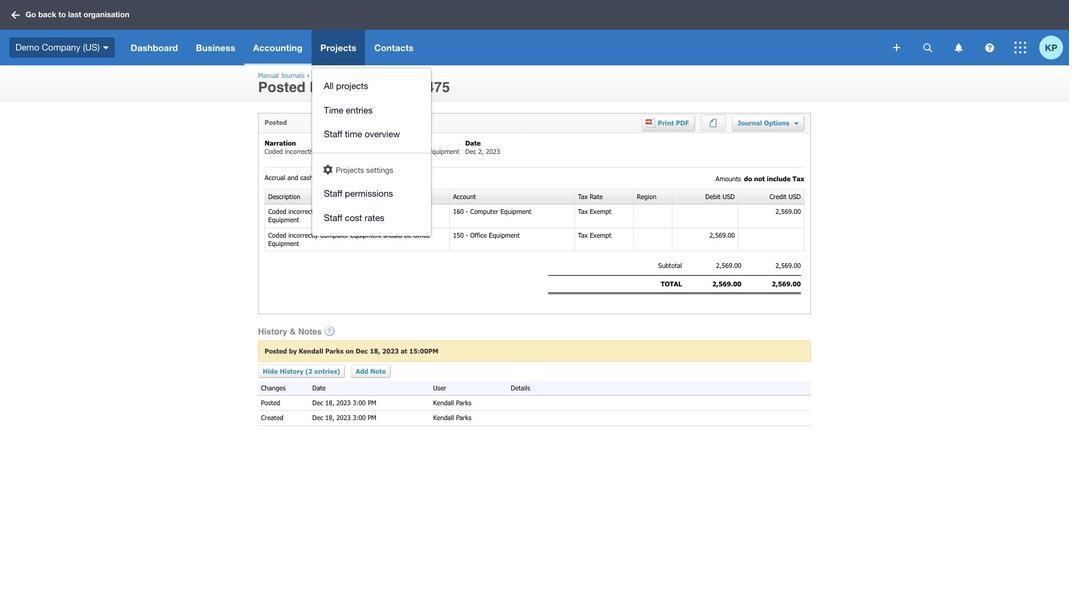 Task type: describe. For each thing, give the bounding box(es) containing it.
entries
[[346, 105, 373, 115]]

all
[[324, 81, 334, 91]]

banner containing kp
[[0, 0, 1069, 236]]

coded incorrectly computer equipment should be office equipment
[[268, 231, 430, 247]]

2 horizontal spatial svg image
[[1014, 42, 1026, 54]]

kendall parks for created
[[433, 414, 474, 422]]

office inside coded incorrectly computer equipment should be office equipment
[[413, 231, 430, 239]]

posted by kendall parks on dec 18, 2023 at 15:00pm
[[265, 347, 438, 355]]

projects
[[336, 81, 368, 91]]

incorrectly inside narration coded incorrectly office equipment should be computer equipment date dec 2, 2023
[[285, 148, 315, 155]]

notes
[[298, 327, 322, 337]]

coded incorrectly office equipment should be computer equipment
[[268, 208, 430, 224]]

tax exempt for 150 - office equipment
[[578, 231, 611, 239]]

changes
[[261, 384, 286, 392]]

manual journals › posted manual journal #475
[[258, 71, 450, 96]]

user
[[433, 384, 446, 392]]

18, for posted
[[325, 399, 334, 407]]

basis
[[315, 173, 330, 181]]

all projects link
[[312, 74, 431, 98]]

(us)
[[83, 42, 100, 52]]

demo company (us)
[[15, 42, 100, 52]]

be for computer
[[393, 208, 400, 215]]

160 - computer equipment
[[453, 208, 531, 215]]

&
[[290, 327, 296, 337]]

account
[[453, 193, 476, 200]]

group inside banner
[[312, 68, 431, 236]]

credit usd
[[769, 193, 801, 200]]

staff for staff cost rates
[[324, 213, 342, 223]]

by
[[289, 347, 297, 355]]

staff cost rates link
[[312, 206, 431, 230]]

time entries link
[[312, 98, 431, 122]]

staff cost rates
[[324, 213, 384, 223]]

business
[[196, 42, 235, 53]]

back
[[38, 10, 56, 19]]

go back to last organisation
[[26, 10, 129, 19]]

coded for coded incorrectly office equipment should be computer equipment
[[268, 208, 286, 215]]

last
[[68, 10, 81, 19]]

go
[[26, 10, 36, 19]]

details
[[511, 384, 530, 392]]

18, for created
[[325, 414, 334, 422]]

demo
[[15, 42, 39, 52]]

dec down (2
[[312, 399, 323, 407]]

2,
[[478, 148, 484, 155]]

svg image inside demo company (us) popup button
[[103, 46, 109, 49]]

time
[[345, 129, 362, 139]]

3:00 for created
[[353, 414, 366, 422]]

business button
[[187, 30, 244, 65]]

computer inside coded incorrectly computer equipment should be office equipment
[[320, 231, 348, 239]]

0 vertical spatial parks
[[325, 347, 344, 355]]

parks for posted
[[456, 399, 471, 407]]

accrual
[[265, 173, 285, 181]]

add note
[[356, 367, 386, 375]]

cost
[[345, 213, 362, 223]]

contacts button
[[365, 30, 423, 65]]

note
[[370, 367, 386, 375]]

usd for credit usd
[[789, 193, 801, 200]]

staff permissions link
[[312, 182, 431, 206]]

amounts
[[716, 175, 741, 182]]

options
[[764, 119, 789, 127]]

description
[[268, 193, 300, 200]]

projects settings
[[336, 166, 393, 175]]

tax for 160 - computer equipment
[[578, 208, 588, 215]]

coded inside narration coded incorrectly office equipment should be computer equipment date dec 2, 2023
[[265, 148, 283, 155]]

history & notes
[[258, 327, 322, 337]]

total
[[661, 280, 682, 288]]

15:00pm
[[409, 347, 438, 355]]

staff permissions
[[324, 188, 393, 199]]

150
[[453, 231, 464, 239]]

staff time overview
[[324, 129, 400, 139]]

do
[[744, 175, 752, 182]]

kendall for posted
[[433, 399, 454, 407]]

exempt for 150 - office equipment
[[590, 231, 611, 239]]

projects for projects
[[320, 42, 356, 53]]

permissions
[[345, 188, 393, 199]]

contacts
[[374, 42, 414, 53]]

coded for coded incorrectly computer equipment should be office equipment
[[268, 231, 286, 239]]

on
[[346, 347, 354, 355]]

rate
[[590, 193, 603, 200]]

parks for created
[[456, 414, 471, 422]]

cash
[[300, 173, 313, 181]]

0 vertical spatial history
[[258, 327, 287, 337]]

kp button
[[1039, 30, 1069, 65]]

add note link
[[351, 365, 391, 378]]

overview
[[365, 129, 400, 139]]

narration
[[265, 139, 296, 147]]

add
[[356, 367, 368, 375]]

debit
[[705, 193, 720, 200]]

staff time overview link
[[312, 122, 431, 147]]

subtotal
[[658, 262, 682, 270]]

dashboard link
[[122, 30, 187, 65]]

incorrectly for office
[[288, 208, 318, 215]]

and
[[288, 173, 298, 181]]

#475
[[418, 79, 450, 96]]

hide history (2 entries) link
[[258, 365, 345, 378]]

posted inside manual journals › posted manual journal #475
[[258, 79, 306, 96]]

time entries
[[324, 105, 373, 115]]

should for office
[[383, 231, 402, 239]]

pdf
[[676, 119, 689, 127]]

list box containing all projects
[[312, 68, 431, 236]]

staff for staff permissions
[[324, 188, 342, 199]]

print
[[658, 119, 674, 127]]



Task type: locate. For each thing, give the bounding box(es) containing it.
group
[[312, 68, 431, 236]]

1 vertical spatial kendall parks
[[433, 414, 474, 422]]

print pdf
[[658, 119, 689, 127]]

be inside narration coded incorrectly office equipment should be computer equipment date dec 2, 2023
[[389, 148, 396, 155]]

dec 18, 2023 3:00 pm for created
[[312, 414, 378, 422]]

to
[[58, 10, 66, 19]]

not
[[754, 175, 765, 182]]

projects for projects settings
[[336, 166, 364, 175]]

0 vertical spatial date
[[465, 139, 481, 147]]

2 exempt from the top
[[590, 231, 611, 239]]

1 kendall parks from the top
[[433, 399, 474, 407]]

posted up created
[[261, 399, 282, 407]]

0 vertical spatial kendall parks
[[433, 399, 474, 407]]

computer down the coded incorrectly office equipment should be computer equipment
[[320, 231, 348, 239]]

1 3:00 from the top
[[353, 399, 366, 407]]

should
[[368, 148, 387, 155], [372, 208, 391, 215], [383, 231, 402, 239]]

should down the rates
[[383, 231, 402, 239]]

0 vertical spatial kendall
[[299, 347, 323, 355]]

1 vertical spatial 3:00
[[353, 414, 366, 422]]

coded inside the coded incorrectly office equipment should be computer equipment
[[268, 208, 286, 215]]

computer
[[398, 148, 426, 155], [402, 208, 430, 215], [470, 208, 498, 215], [320, 231, 348, 239]]

date
[[465, 139, 481, 147], [312, 384, 326, 392]]

exempt for 160 - computer equipment
[[590, 208, 611, 215]]

tax rate
[[578, 193, 603, 200]]

accounting
[[253, 42, 303, 53]]

accounting button
[[244, 30, 311, 65]]

svg image right (us)
[[103, 46, 109, 49]]

1 staff from the top
[[324, 129, 342, 139]]

staff left time
[[324, 129, 342, 139]]

rates
[[365, 213, 384, 223]]

staff
[[324, 129, 342, 139], [324, 188, 342, 199], [324, 213, 342, 223]]

manual
[[258, 71, 279, 79], [310, 79, 359, 96]]

1 - from the top
[[466, 208, 468, 215]]

print pdf link
[[645, 115, 695, 131]]

office left 150
[[413, 231, 430, 239]]

1 horizontal spatial usd
[[789, 193, 801, 200]]

1 vertical spatial staff
[[324, 188, 342, 199]]

tax
[[793, 175, 804, 182], [578, 193, 588, 200], [578, 208, 588, 215], [578, 231, 588, 239]]

posted up narration
[[265, 118, 287, 126]]

pm for created
[[368, 414, 376, 422]]

0 vertical spatial coded
[[265, 148, 283, 155]]

office left cost
[[320, 208, 337, 215]]

kendall for created
[[433, 414, 454, 422]]

banner
[[0, 0, 1069, 236]]

1 vertical spatial projects
[[336, 166, 364, 175]]

0 horizontal spatial usd
[[723, 193, 735, 200]]

1 usd from the left
[[723, 193, 735, 200]]

1 vertical spatial -
[[466, 231, 468, 239]]

be inside coded incorrectly computer equipment should be office equipment
[[404, 231, 411, 239]]

- right 150
[[466, 231, 468, 239]]

tax exempt for 160 - computer equipment
[[578, 208, 611, 215]]

1 dec 18, 2023 3:00 pm from the top
[[312, 399, 378, 407]]

accrual and cash basis
[[265, 173, 330, 181]]

computer right the rates
[[402, 208, 430, 215]]

posted left "›"
[[258, 79, 306, 96]]

be
[[389, 148, 396, 155], [393, 208, 400, 215], [404, 231, 411, 239]]

1 vertical spatial parks
[[456, 399, 471, 407]]

-
[[466, 208, 468, 215], [466, 231, 468, 239]]

2 usd from the left
[[789, 193, 801, 200]]

projects right the 'header' image
[[336, 166, 364, 175]]

1 pm from the top
[[368, 399, 376, 407]]

svg image
[[923, 43, 932, 52], [955, 43, 962, 52], [985, 43, 994, 52], [893, 44, 900, 51]]

2 vertical spatial should
[[383, 231, 402, 239]]

projects inside popup button
[[320, 42, 356, 53]]

office right 150
[[470, 231, 487, 239]]

2 vertical spatial incorrectly
[[288, 231, 318, 239]]

history
[[258, 327, 287, 337], [280, 367, 303, 375]]

- right 160
[[466, 208, 468, 215]]

2 - from the top
[[466, 231, 468, 239]]

organisation
[[84, 10, 129, 19]]

journal options
[[738, 119, 791, 127]]

0 vertical spatial journal
[[363, 79, 414, 96]]

projects up all projects
[[320, 42, 356, 53]]

history left (2
[[280, 367, 303, 375]]

journal left options
[[738, 119, 762, 127]]

be down "overview"
[[389, 148, 396, 155]]

3 staff from the top
[[324, 213, 342, 223]]

kendall
[[299, 347, 323, 355], [433, 399, 454, 407], [433, 414, 454, 422]]

computer inside narration coded incorrectly office equipment should be computer equipment date dec 2, 2023
[[398, 148, 426, 155]]

usd right credit
[[789, 193, 801, 200]]

3:00 for posted
[[353, 399, 366, 407]]

coded inside coded incorrectly computer equipment should be office equipment
[[268, 231, 286, 239]]

list box
[[312, 68, 431, 236]]

should for computer
[[372, 208, 391, 215]]

dec inside narration coded incorrectly office equipment should be computer equipment date dec 2, 2023
[[465, 148, 476, 155]]

1 vertical spatial be
[[393, 208, 400, 215]]

1 vertical spatial exempt
[[590, 231, 611, 239]]

0 horizontal spatial date
[[312, 384, 326, 392]]

narration coded incorrectly office equipment should be computer equipment date dec 2, 2023
[[265, 139, 500, 155]]

created
[[261, 414, 285, 422]]

0 vertical spatial pm
[[368, 399, 376, 407]]

1 horizontal spatial journal
[[738, 119, 762, 127]]

18,
[[370, 347, 380, 355], [325, 399, 334, 407], [325, 414, 334, 422]]

projects inside list box
[[336, 166, 364, 175]]

2 vertical spatial coded
[[268, 231, 286, 239]]

1 vertical spatial tax exempt
[[578, 231, 611, 239]]

staff left cost
[[324, 213, 342, 223]]

incorrectly for computer
[[288, 231, 318, 239]]

1 exempt from the top
[[590, 208, 611, 215]]

1 horizontal spatial svg image
[[103, 46, 109, 49]]

amounts do not include tax
[[716, 175, 804, 182]]

svg image left the go
[[11, 11, 20, 19]]

office inside the coded incorrectly office equipment should be computer equipment
[[320, 208, 337, 215]]

0 vertical spatial exempt
[[590, 208, 611, 215]]

staff for staff time overview
[[324, 129, 342, 139]]

header image
[[323, 164, 332, 175]]

2 3:00 from the top
[[353, 414, 366, 422]]

dashboard
[[131, 42, 178, 53]]

1 horizontal spatial date
[[465, 139, 481, 147]]

2 vertical spatial kendall
[[433, 414, 454, 422]]

projects button
[[311, 30, 365, 65]]

1 vertical spatial kendall
[[433, 399, 454, 407]]

journals
[[281, 71, 305, 79]]

2023
[[486, 148, 500, 155], [382, 347, 399, 355], [336, 399, 351, 407], [336, 414, 351, 422]]

manual left journals
[[258, 71, 279, 79]]

1 vertical spatial dec 18, 2023 3:00 pm
[[312, 414, 378, 422]]

incorrectly inside coded incorrectly computer equipment should be office equipment
[[288, 231, 318, 239]]

journal up time entries "link"
[[363, 79, 414, 96]]

1 horizontal spatial manual
[[310, 79, 359, 96]]

dec 18, 2023 3:00 pm for posted
[[312, 399, 378, 407]]

company
[[42, 42, 80, 52]]

0 vertical spatial 18,
[[370, 347, 380, 355]]

0 vertical spatial 3:00
[[353, 399, 366, 407]]

2023 inside narration coded incorrectly office equipment should be computer equipment date dec 2, 2023
[[486, 148, 500, 155]]

be right the rates
[[393, 208, 400, 215]]

hide
[[263, 367, 278, 375]]

posted left by
[[265, 347, 287, 355]]

1 vertical spatial journal
[[738, 119, 762, 127]]

svg image inside go back to last organisation link
[[11, 11, 20, 19]]

should down "overview"
[[368, 148, 387, 155]]

svg image left kp
[[1014, 42, 1026, 54]]

time
[[324, 105, 343, 115]]

0 horizontal spatial manual
[[258, 71, 279, 79]]

›
[[307, 71, 310, 79]]

should down staff permissions link
[[372, 208, 391, 215]]

0 vertical spatial should
[[368, 148, 387, 155]]

1 vertical spatial coded
[[268, 208, 286, 215]]

history left &
[[258, 327, 287, 337]]

usd right debit at right
[[723, 193, 735, 200]]

2 vertical spatial staff
[[324, 213, 342, 223]]

tax for account
[[578, 193, 588, 200]]

should inside the coded incorrectly office equipment should be computer equipment
[[372, 208, 391, 215]]

manual up time
[[310, 79, 359, 96]]

group containing all projects
[[312, 68, 431, 236]]

0 vertical spatial dec 18, 2023 3:00 pm
[[312, 399, 378, 407]]

entries)
[[314, 367, 340, 375]]

1 tax exempt from the top
[[578, 208, 611, 215]]

kp
[[1045, 42, 1057, 53]]

staff down basis
[[324, 188, 342, 199]]

1 vertical spatial incorrectly
[[288, 208, 318, 215]]

should inside narration coded incorrectly office equipment should be computer equipment date dec 2, 2023
[[368, 148, 387, 155]]

include
[[767, 175, 791, 182]]

160
[[453, 208, 464, 215]]

computer up 150 - office equipment
[[470, 208, 498, 215]]

3:00
[[353, 399, 366, 407], [353, 414, 366, 422]]

0 horizontal spatial journal
[[363, 79, 414, 96]]

0 horizontal spatial svg image
[[11, 11, 20, 19]]

dec right created
[[312, 414, 323, 422]]

2 kendall parks from the top
[[433, 414, 474, 422]]

at
[[401, 347, 407, 355]]

date inside narration coded incorrectly office equipment should be computer equipment date dec 2, 2023
[[465, 139, 481, 147]]

posted
[[258, 79, 306, 96], [265, 118, 287, 126], [265, 347, 287, 355], [261, 399, 282, 407]]

office
[[317, 148, 333, 155], [320, 208, 337, 215], [413, 231, 430, 239], [470, 231, 487, 239]]

1 vertical spatial date
[[312, 384, 326, 392]]

office up the 'header' image
[[317, 148, 333, 155]]

incorrectly inside the coded incorrectly office equipment should be computer equipment
[[288, 208, 318, 215]]

be down staff cost rates link
[[404, 231, 411, 239]]

0 vertical spatial staff
[[324, 129, 342, 139]]

manual journals link
[[258, 71, 305, 79]]

0 vertical spatial -
[[466, 208, 468, 215]]

- for 150
[[466, 231, 468, 239]]

2 vertical spatial parks
[[456, 414, 471, 422]]

kendall parks for posted
[[433, 399, 474, 407]]

0 vertical spatial be
[[389, 148, 396, 155]]

(2
[[305, 367, 312, 375]]

journal
[[363, 79, 414, 96], [738, 119, 762, 127]]

pm for posted
[[368, 399, 376, 407]]

2 vertical spatial 18,
[[325, 414, 334, 422]]

all projects
[[324, 81, 368, 91]]

region
[[637, 193, 656, 200]]

computer down "overview"
[[398, 148, 426, 155]]

equipment
[[335, 148, 366, 155], [429, 148, 459, 155], [339, 208, 370, 215], [500, 208, 531, 215], [268, 216, 299, 224], [350, 231, 381, 239], [489, 231, 520, 239], [268, 240, 299, 247]]

2 dec 18, 2023 3:00 pm from the top
[[312, 414, 378, 422]]

2 pm from the top
[[368, 414, 376, 422]]

0 vertical spatial tax exempt
[[578, 208, 611, 215]]

computer inside the coded incorrectly office equipment should be computer equipment
[[402, 208, 430, 215]]

coded
[[265, 148, 283, 155], [268, 208, 286, 215], [268, 231, 286, 239]]

dec left 2,
[[465, 148, 476, 155]]

hide history (2 entries)
[[263, 367, 340, 375]]

0 vertical spatial incorrectly
[[285, 148, 315, 155]]

0 vertical spatial projects
[[320, 42, 356, 53]]

tax for 150 - office equipment
[[578, 231, 588, 239]]

be inside the coded incorrectly office equipment should be computer equipment
[[393, 208, 400, 215]]

go back to last organisation link
[[7, 4, 137, 25]]

pm
[[368, 399, 376, 407], [368, 414, 376, 422]]

office inside narration coded incorrectly office equipment should be computer equipment date dec 2, 2023
[[317, 148, 333, 155]]

1 vertical spatial 18,
[[325, 399, 334, 407]]

1 vertical spatial should
[[372, 208, 391, 215]]

date down entries)
[[312, 384, 326, 392]]

dec right on
[[356, 347, 368, 355]]

date up 2,
[[465, 139, 481, 147]]

settings
[[366, 166, 393, 175]]

- for 160
[[466, 208, 468, 215]]

credit
[[769, 193, 786, 200]]

should inside coded incorrectly computer equipment should be office equipment
[[383, 231, 402, 239]]

be for office
[[404, 231, 411, 239]]

150 - office equipment
[[453, 231, 520, 239]]

2 tax exempt from the top
[[578, 231, 611, 239]]

svg image
[[11, 11, 20, 19], [1014, 42, 1026, 54], [103, 46, 109, 49]]

journal inside manual journals › posted manual journal #475
[[363, 79, 414, 96]]

demo company (us) button
[[0, 30, 122, 65]]

usd for debit usd
[[723, 193, 735, 200]]

2 vertical spatial be
[[404, 231, 411, 239]]

1 vertical spatial pm
[[368, 414, 376, 422]]

1 vertical spatial history
[[280, 367, 303, 375]]

2 staff from the top
[[324, 188, 342, 199]]



Task type: vqa. For each thing, say whether or not it's contained in the screenshot.
Created's PM
yes



